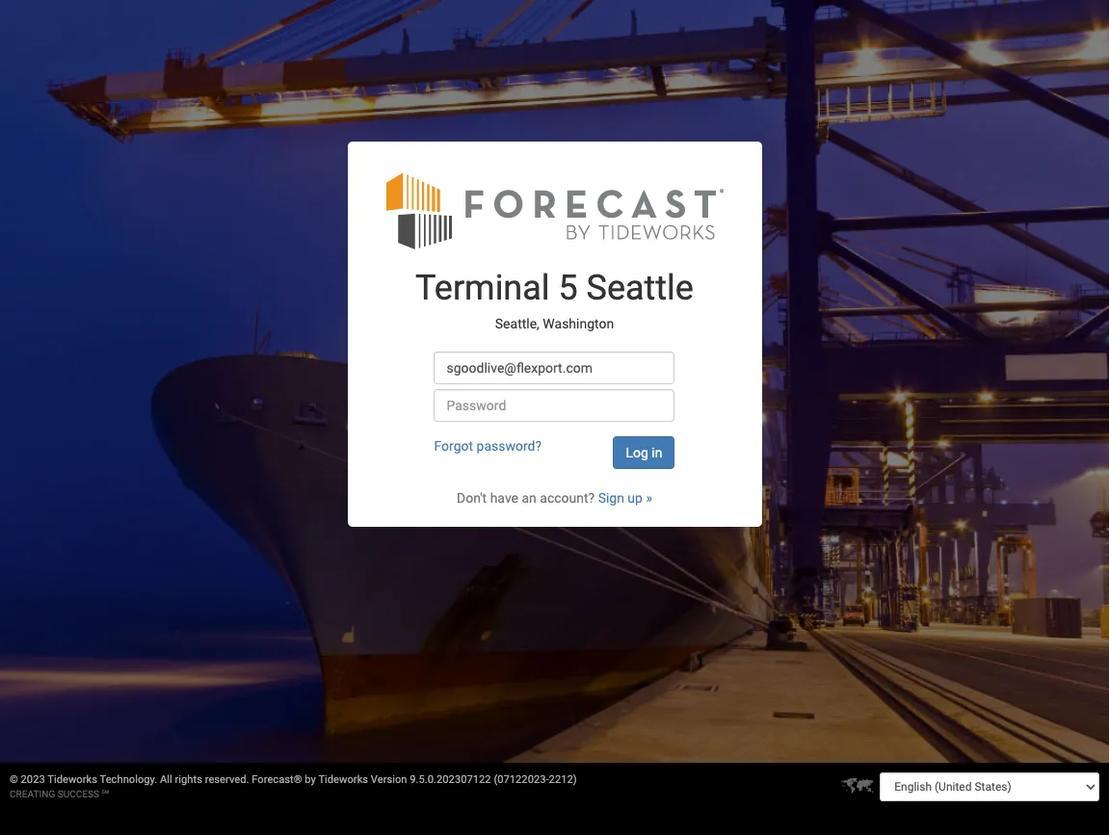 Task type: vqa. For each thing, say whether or not it's contained in the screenshot.
SSAT
no



Task type: describe. For each thing, give the bounding box(es) containing it.
log in button
[[613, 436, 675, 469]]

success
[[58, 789, 99, 800]]

5
[[559, 268, 578, 308]]

terminal 5 seattle seattle, washington
[[416, 268, 694, 332]]

seattle,
[[495, 317, 540, 332]]

forecast®
[[252, 774, 302, 787]]

℠
[[102, 789, 109, 800]]

don't have an account? sign up »
[[457, 490, 653, 506]]

1 tideworks from the left
[[48, 774, 97, 787]]

(07122023-
[[494, 774, 549, 787]]

have
[[490, 490, 519, 506]]

©
[[10, 774, 18, 787]]

don't
[[457, 490, 487, 506]]

by
[[305, 774, 316, 787]]

version
[[371, 774, 407, 787]]

reserved.
[[205, 774, 249, 787]]

seattle
[[587, 268, 694, 308]]

log
[[626, 445, 649, 461]]

rights
[[175, 774, 202, 787]]



Task type: locate. For each thing, give the bounding box(es) containing it.
»
[[646, 490, 653, 506]]

2 tideworks from the left
[[318, 774, 368, 787]]

forgot password? log in
[[434, 438, 663, 461]]

2023
[[21, 774, 45, 787]]

up
[[628, 490, 643, 506]]

sign
[[598, 490, 625, 506]]

in
[[652, 445, 663, 461]]

creating
[[10, 789, 55, 800]]

forecast® by tideworks image
[[386, 170, 723, 250]]

password?
[[477, 438, 542, 454]]

tideworks
[[48, 774, 97, 787], [318, 774, 368, 787]]

1 horizontal spatial tideworks
[[318, 774, 368, 787]]

tideworks right by
[[318, 774, 368, 787]]

sign up » link
[[598, 490, 653, 506]]

technology.
[[100, 774, 157, 787]]

9.5.0.202307122
[[410, 774, 491, 787]]

forgot password? link
[[434, 438, 542, 454]]

terminal
[[416, 268, 550, 308]]

forgot
[[434, 438, 473, 454]]

2212)
[[549, 774, 577, 787]]

Email or username text field
[[434, 352, 675, 384]]

Password password field
[[434, 389, 675, 422]]

an
[[522, 490, 537, 506]]

tideworks up success on the bottom left of the page
[[48, 774, 97, 787]]

all
[[160, 774, 172, 787]]

account?
[[540, 490, 595, 506]]

0 horizontal spatial tideworks
[[48, 774, 97, 787]]

© 2023 tideworks technology. all rights reserved. forecast® by tideworks version 9.5.0.202307122 (07122023-2212) creating success ℠
[[10, 774, 577, 800]]

washington
[[543, 317, 614, 332]]



